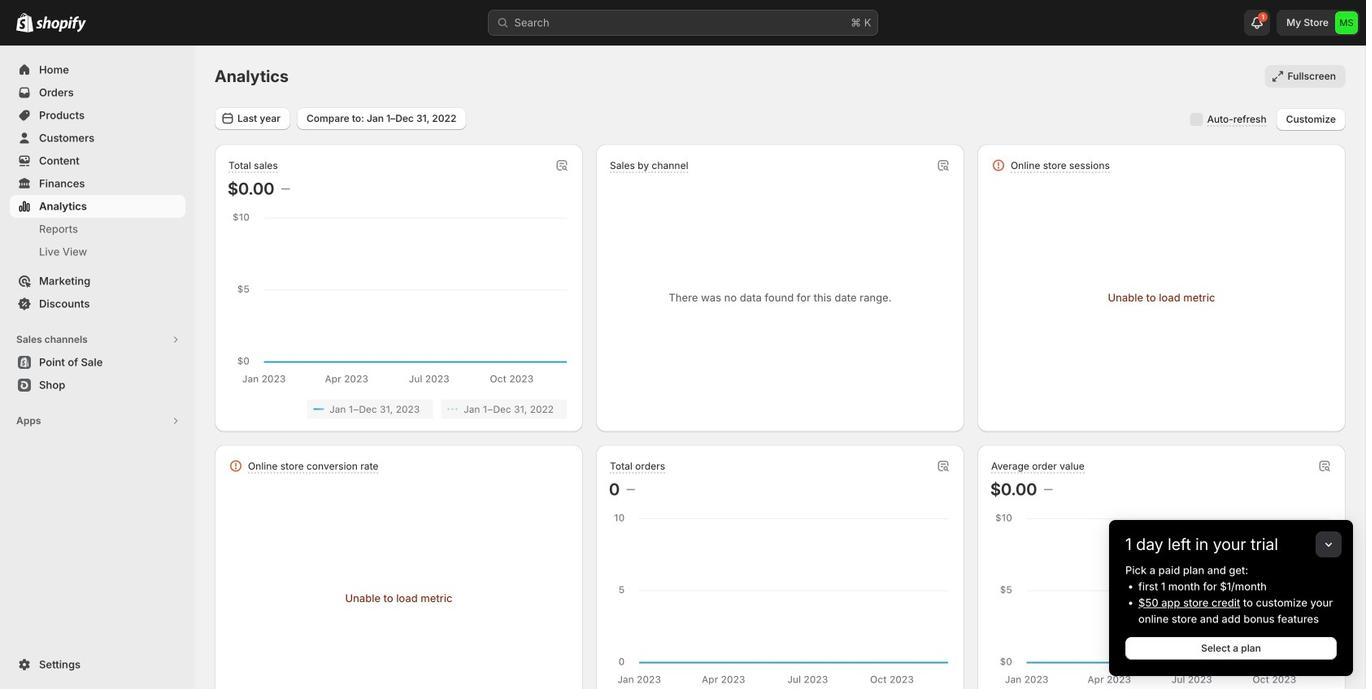 Task type: vqa. For each thing, say whether or not it's contained in the screenshot.
Search customers text box
no



Task type: locate. For each thing, give the bounding box(es) containing it.
my store image
[[1335, 11, 1358, 34]]

shopify image
[[16, 13, 33, 32]]

shopify image
[[36, 16, 86, 32]]

list
[[231, 400, 567, 419]]



